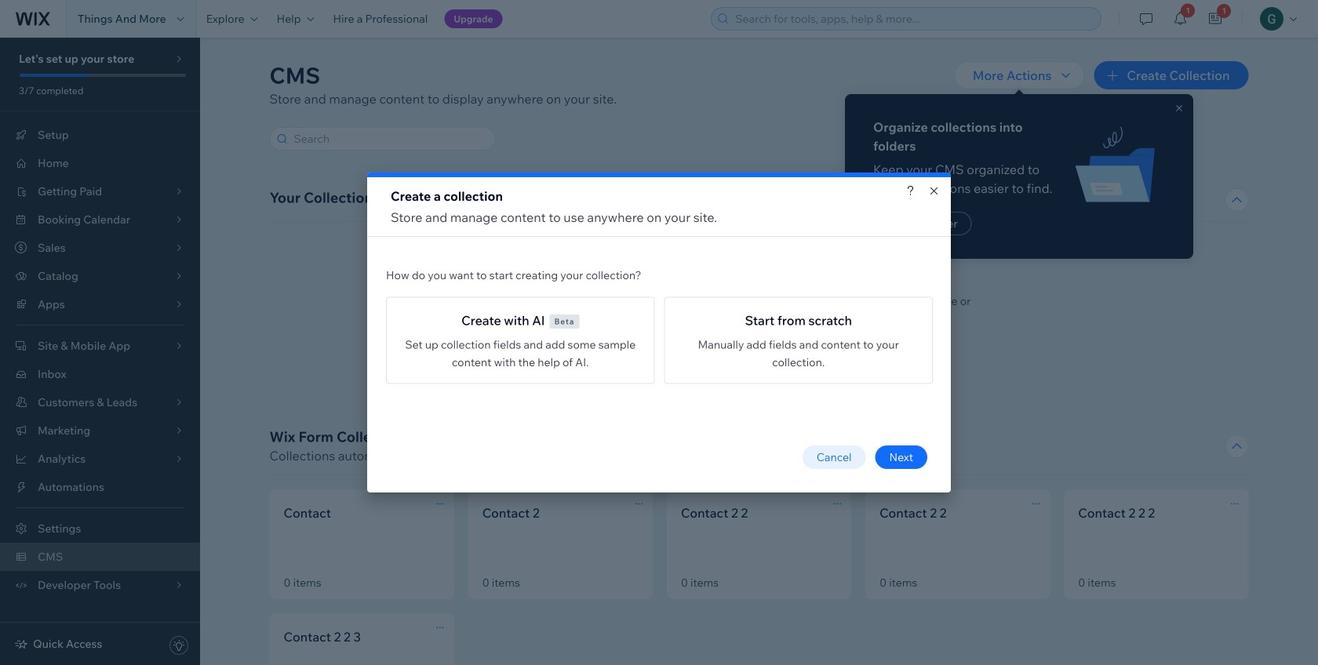 Task type: locate. For each thing, give the bounding box(es) containing it.
Search for tools, apps, help & more... field
[[731, 8, 1096, 30]]



Task type: describe. For each thing, give the bounding box(es) containing it.
sidebar element
[[0, 38, 200, 665]]

Search field
[[289, 128, 490, 150]]



Task type: vqa. For each thing, say whether or not it's contained in the screenshot.
your
no



